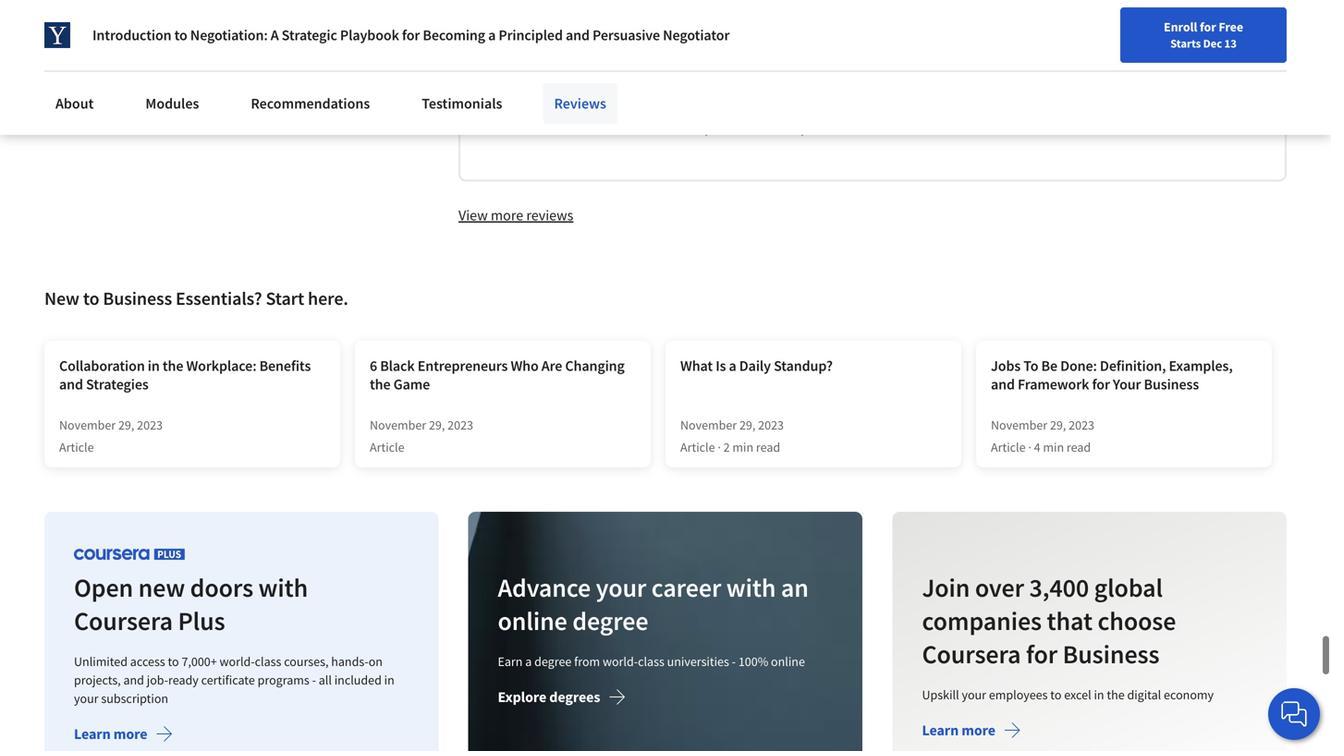 Task type: vqa. For each thing, say whether or not it's contained in the screenshot.
the left at
no



Task type: describe. For each thing, give the bounding box(es) containing it.
subscription
[[101, 691, 168, 707]]

rl very enlightening course. loved the material and the way it was given. learned a lot from the cases were asked to do. highly recommended for improvement in the workplace as well as personal life!
[[557, 68, 1183, 136]]

doors
[[190, 572, 253, 604]]

in inside collaboration in the workplace: benefits and strategies
[[148, 357, 160, 375]]

an
[[782, 572, 809, 604]]

modules link
[[134, 83, 210, 124]]

for inside the enroll for free starts dec 13
[[1200, 18, 1217, 35]]

new to business essentials? start here.
[[44, 287, 348, 310]]

all
[[319, 672, 332, 689]]

1 vertical spatial from
[[575, 654, 600, 670]]

article for collaboration in the workplace: benefits and strategies
[[59, 439, 94, 456]]

2023 for entrepreneurs
[[448, 417, 473, 434]]

6 black entrepreneurs who are changing the game
[[370, 357, 625, 394]]

on
[[369, 654, 383, 670]]

collaboration
[[59, 357, 145, 375]]

november for 6 black entrepreneurs who are changing the game
[[370, 417, 426, 434]]

join
[[922, 572, 970, 604]]

view more reviews
[[459, 206, 574, 225]]

testimonials
[[422, 94, 503, 113]]

learned
[[1101, 80, 1150, 97]]

global
[[1094, 572, 1163, 604]]

business inside join over 3,400 global companies that choose coursera for business
[[1063, 638, 1160, 671]]

enroll
[[1164, 18, 1198, 35]]

negotiator
[[663, 26, 730, 44]]

business inside the jobs to be done: definition, examples, and framework for your business
[[1144, 375, 1200, 394]]

3,400
[[1030, 572, 1089, 604]]

was
[[1035, 80, 1059, 97]]

digital
[[1128, 687, 1162, 704]]

29, for black
[[429, 417, 445, 434]]

article for jobs to be done: definition, examples, and framework for your business
[[991, 439, 1026, 456]]

were
[[767, 99, 797, 117]]

2023 for be
[[1069, 417, 1095, 434]]

free
[[1219, 18, 1244, 35]]

included
[[335, 672, 382, 689]]

1 horizontal spatial learn
[[922, 722, 959, 740]]

introduction to negotiation: a strategic playbook for becoming a principled and persuasive negotiator
[[92, 26, 730, 44]]

principled
[[499, 26, 563, 44]]

enroll for free starts dec 13
[[1164, 18, 1244, 51]]

for inside rl very enlightening course. loved the material and the way it was given. learned a lot from the cases were asked to do. highly recommended for improvement in the workplace as well as personal life!
[[1011, 99, 1029, 117]]

lot
[[1164, 80, 1180, 97]]

recommendations link
[[240, 83, 381, 124]]

- inside unlimited access to 7,000+ world-class courses, hands-on projects, and job-ready certificate programs - all included in your subscription
[[312, 672, 316, 689]]

companies
[[922, 605, 1042, 638]]

changing
[[565, 357, 625, 375]]

in inside rl very enlightening course. loved the material and the way it was given. learned a lot from the cases were asked to do. highly recommended for improvement in the workplace as well as personal life!
[[1117, 99, 1129, 117]]

to right new
[[83, 287, 99, 310]]

2023 for the
[[137, 417, 163, 434]]

standup?
[[774, 357, 833, 375]]

november 29, 2023 article for the
[[370, 417, 473, 456]]

very
[[675, 80, 702, 97]]

open
[[74, 572, 133, 604]]

examples,
[[1169, 357, 1233, 375]]

reviews
[[554, 94, 607, 113]]

reviews
[[527, 206, 574, 225]]

done:
[[1061, 357, 1098, 375]]

the inside 6 black entrepreneurs who are changing the game
[[370, 375, 391, 394]]

for inside join over 3,400 global companies that choose coursera for business
[[1026, 638, 1058, 671]]

class for universities
[[638, 654, 665, 670]]

show notifications image
[[1117, 23, 1139, 45]]

from inside rl very enlightening course. loved the material and the way it was given. learned a lot from the cases were asked to do. highly recommended for improvement in the workplace as well as personal life!
[[675, 99, 705, 117]]

loved
[[831, 80, 867, 97]]

a inside rl very enlightening course. loved the material and the way it was given. learned a lot from the cases were asked to do. highly recommended for improvement in the workplace as well as personal life!
[[1154, 80, 1161, 97]]

0 horizontal spatial more
[[113, 725, 147, 744]]

the up workplace
[[708, 99, 728, 117]]

coursera image
[[22, 15, 140, 45]]

and inside the jobs to be done: definition, examples, and framework for your business
[[991, 375, 1015, 394]]

asked
[[801, 99, 836, 117]]

definition,
[[1100, 357, 1167, 375]]

6
[[370, 357, 377, 375]]

earn
[[498, 654, 523, 670]]

benefits
[[259, 357, 311, 375]]

are
[[542, 357, 563, 375]]

that
[[1047, 605, 1093, 638]]

introduction
[[92, 26, 172, 44]]

1 as from the left
[[740, 119, 754, 136]]

way
[[997, 80, 1021, 97]]

entrepreneurs
[[418, 357, 508, 375]]

0 horizontal spatial learn more
[[74, 725, 147, 744]]

enlightening
[[705, 80, 780, 97]]

testimonials link
[[411, 83, 514, 124]]

class for courses,
[[255, 654, 282, 670]]

· for is
[[718, 439, 721, 456]]

your for advance
[[596, 572, 647, 604]]

coursera plus image
[[74, 549, 185, 560]]

starts
[[1171, 36, 1201, 51]]

and inside collaboration in the workplace: benefits and strategies
[[59, 375, 83, 394]]

view
[[459, 206, 488, 225]]

open new doors with coursera plus
[[74, 572, 308, 638]]

a right earn in the bottom of the page
[[526, 654, 532, 670]]

projects,
[[74, 672, 121, 689]]

join over 3,400 global companies that choose coursera for business
[[922, 572, 1176, 671]]

given.
[[1062, 80, 1097, 97]]

recommendations
[[251, 94, 370, 113]]

to
[[1024, 357, 1039, 375]]

employees
[[989, 687, 1048, 704]]

strategic
[[282, 26, 337, 44]]

start
[[266, 287, 304, 310]]

ready
[[168, 672, 199, 689]]

recommended
[[919, 99, 1008, 117]]

strategies
[[86, 375, 149, 394]]

yale university image
[[44, 22, 70, 48]]

degrees
[[550, 688, 601, 707]]

the inside collaboration in the workplace: benefits and strategies
[[163, 357, 183, 375]]

programs
[[258, 672, 310, 689]]

13
[[1225, 36, 1237, 51]]

the down learned
[[1132, 99, 1152, 117]]

improvement
[[1032, 99, 1114, 117]]



Task type: locate. For each thing, give the bounding box(es) containing it.
read for done:
[[1067, 439, 1091, 456]]

workplace
[[675, 119, 737, 136]]

world- inside unlimited access to 7,000+ world-class courses, hands-on projects, and job-ready certificate programs - all included in your subscription
[[220, 654, 255, 670]]

1 horizontal spatial more
[[491, 206, 524, 225]]

4 november from the left
[[991, 417, 1048, 434]]

4 article from the left
[[991, 439, 1026, 456]]

learn more link down subscription
[[74, 725, 173, 748]]

1 29, from the left
[[118, 417, 134, 434]]

2023 down entrepreneurs
[[448, 417, 473, 434]]

29, for to
[[1051, 417, 1067, 434]]

1 horizontal spatial from
[[675, 99, 705, 117]]

2 read from the left
[[1067, 439, 1091, 456]]

what is a daily standup?
[[681, 357, 833, 375]]

your for upskill
[[962, 687, 987, 704]]

2 2023 from the left
[[448, 417, 473, 434]]

min right 2
[[733, 439, 754, 456]]

and inside rl very enlightening course. loved the material and the way it was given. learned a lot from the cases were asked to do. highly recommended for improvement in the workplace as well as personal life!
[[947, 80, 970, 97]]

1 vertical spatial -
[[312, 672, 316, 689]]

november for collaboration in the workplace: benefits and strategies
[[59, 417, 116, 434]]

None search field
[[264, 12, 569, 49]]

· inside november 29, 2023 article · 4 min read
[[1029, 439, 1032, 456]]

min inside november 29, 2023 article · 4 min read
[[1044, 439, 1065, 456]]

november down game
[[370, 417, 426, 434]]

29, down daily
[[740, 417, 756, 434]]

1 horizontal spatial as
[[784, 119, 798, 136]]

jobs
[[991, 357, 1021, 375]]

be
[[1042, 357, 1058, 375]]

here.
[[308, 287, 348, 310]]

0 horizontal spatial min
[[733, 439, 754, 456]]

persuasive
[[593, 26, 660, 44]]

advance
[[498, 572, 591, 604]]

29, down game
[[429, 417, 445, 434]]

1 with from the left
[[259, 572, 308, 604]]

2 as from the left
[[784, 119, 798, 136]]

with for career
[[727, 572, 776, 604]]

and left to at top right
[[991, 375, 1015, 394]]

world- down advance your career with an online degree
[[603, 654, 638, 670]]

with inside open new doors with coursera plus
[[259, 572, 308, 604]]

0 vertical spatial coursera
[[74, 605, 173, 638]]

0 horizontal spatial -
[[312, 672, 316, 689]]

to left "excel"
[[1051, 687, 1062, 704]]

coursera inside open new doors with coursera plus
[[74, 605, 173, 638]]

min for a
[[733, 439, 754, 456]]

job-
[[147, 672, 168, 689]]

in right "excel"
[[1094, 687, 1105, 704]]

playbook
[[340, 26, 399, 44]]

for down that
[[1026, 638, 1058, 671]]

article inside november 29, 2023 article · 2 min read
[[681, 439, 715, 456]]

the left workplace:
[[163, 357, 183, 375]]

framework
[[1018, 375, 1090, 394]]

1 horizontal spatial min
[[1044, 439, 1065, 456]]

a
[[488, 26, 496, 44], [1154, 80, 1161, 97], [729, 357, 737, 375], [526, 654, 532, 670]]

well
[[757, 119, 781, 136]]

2 article from the left
[[370, 439, 405, 456]]

november up 4
[[991, 417, 1048, 434]]

online
[[498, 605, 568, 638], [771, 654, 806, 670]]

2023 inside november 29, 2023 article · 2 min read
[[758, 417, 784, 434]]

1 horizontal spatial -
[[732, 654, 736, 670]]

1 min from the left
[[733, 439, 754, 456]]

1 class from the left
[[255, 654, 282, 670]]

a left "lot"
[[1154, 80, 1161, 97]]

read inside november 29, 2023 article · 2 min read
[[756, 439, 781, 456]]

upskill your employees to excel in the digital economy
[[922, 687, 1214, 704]]

online right 100%
[[771, 654, 806, 670]]

1 world- from the left
[[220, 654, 255, 670]]

to
[[174, 26, 187, 44], [839, 99, 852, 117], [83, 287, 99, 310], [168, 654, 179, 670], [1051, 687, 1062, 704]]

about
[[55, 94, 94, 113]]

as down were
[[784, 119, 798, 136]]

read right 2
[[756, 439, 781, 456]]

coursera inside join over 3,400 global companies that choose coursera for business
[[922, 638, 1021, 671]]

2 november 29, 2023 article from the left
[[370, 417, 473, 456]]

online inside advance your career with an online degree
[[498, 605, 568, 638]]

- left 100%
[[732, 654, 736, 670]]

1 horizontal spatial degree
[[573, 605, 649, 638]]

class left the universities
[[638, 654, 665, 670]]

2 vertical spatial business
[[1063, 638, 1160, 671]]

plus
[[178, 605, 225, 638]]

world- for from
[[603, 654, 638, 670]]

class inside unlimited access to 7,000+ world-class courses, hands-on projects, and job-ready certificate programs - all included in your subscription
[[255, 654, 282, 670]]

learn down projects,
[[74, 725, 111, 744]]

november down 'strategies'
[[59, 417, 116, 434]]

and up subscription
[[123, 672, 144, 689]]

29, inside november 29, 2023 article · 4 min read
[[1051, 417, 1067, 434]]

1 vertical spatial online
[[771, 654, 806, 670]]

0 horizontal spatial coursera
[[74, 605, 173, 638]]

hands-
[[331, 654, 369, 670]]

0 horizontal spatial degree
[[535, 654, 572, 670]]

0 horizontal spatial learn
[[74, 725, 111, 744]]

0 horizontal spatial online
[[498, 605, 568, 638]]

chat with us image
[[1280, 700, 1310, 730]]

class
[[255, 654, 282, 670], [638, 654, 665, 670]]

unlimited
[[74, 654, 128, 670]]

november for what is a daily standup?
[[681, 417, 737, 434]]

business
[[103, 287, 172, 310], [1144, 375, 1200, 394], [1063, 638, 1160, 671]]

1 horizontal spatial class
[[638, 654, 665, 670]]

1 horizontal spatial ·
[[1029, 439, 1032, 456]]

excel
[[1064, 687, 1092, 704]]

2 with from the left
[[727, 572, 776, 604]]

new
[[138, 572, 185, 604]]

1 horizontal spatial learn more
[[922, 722, 996, 740]]

0 horizontal spatial with
[[259, 572, 308, 604]]

more
[[491, 206, 524, 225], [962, 722, 996, 740], [113, 725, 147, 744]]

learn down 'upskill'
[[922, 722, 959, 740]]

as down cases
[[740, 119, 754, 136]]

who
[[511, 357, 539, 375]]

your inside advance your career with an online degree
[[596, 572, 647, 604]]

learn more down subscription
[[74, 725, 147, 744]]

1 horizontal spatial coursera
[[922, 638, 1021, 671]]

0 horizontal spatial november 29, 2023 article
[[59, 417, 163, 456]]

29,
[[118, 417, 134, 434], [429, 417, 445, 434], [740, 417, 756, 434], [1051, 417, 1067, 434]]

as
[[740, 119, 754, 136], [784, 119, 798, 136]]

in
[[1117, 99, 1129, 117], [148, 357, 160, 375], [384, 672, 395, 689], [1094, 687, 1105, 704]]

0 horizontal spatial your
[[74, 691, 99, 707]]

upskill
[[922, 687, 959, 704]]

advance your career with an online degree
[[498, 572, 809, 638]]

courses,
[[284, 654, 329, 670]]

2
[[724, 439, 730, 456]]

business down choose
[[1063, 638, 1160, 671]]

2 29, from the left
[[429, 417, 445, 434]]

world- for 7,000+
[[220, 654, 255, 670]]

2023 down 'strategies'
[[137, 417, 163, 434]]

with for doors
[[259, 572, 308, 604]]

and up recommended
[[947, 80, 970, 97]]

2 class from the left
[[638, 654, 665, 670]]

and left 'strategies'
[[59, 375, 83, 394]]

7,000+
[[182, 654, 217, 670]]

100%
[[739, 654, 769, 670]]

in inside unlimited access to 7,000+ world-class courses, hands-on projects, and job-ready certificate programs - all included in your subscription
[[384, 672, 395, 689]]

the left way
[[974, 80, 993, 97]]

29, for in
[[118, 417, 134, 434]]

0 horizontal spatial learn more link
[[74, 725, 173, 748]]

with inside advance your career with an online degree
[[727, 572, 776, 604]]

min right 4
[[1044, 439, 1065, 456]]

to up ready
[[168, 654, 179, 670]]

·
[[718, 439, 721, 456], [1029, 439, 1032, 456]]

november up 2
[[681, 417, 737, 434]]

1 horizontal spatial online
[[771, 654, 806, 670]]

2023 for a
[[758, 417, 784, 434]]

1 horizontal spatial world-
[[603, 654, 638, 670]]

about link
[[44, 83, 105, 124]]

november for jobs to be done: definition, examples, and framework for your business
[[991, 417, 1048, 434]]

min inside november 29, 2023 article · 2 min read
[[733, 439, 754, 456]]

read
[[756, 439, 781, 456], [1067, 439, 1091, 456]]

0 vertical spatial -
[[732, 654, 736, 670]]

november inside november 29, 2023 article · 2 min read
[[681, 417, 737, 434]]

class up the programs
[[255, 654, 282, 670]]

0 horizontal spatial ·
[[718, 439, 721, 456]]

and up rl
[[566, 26, 590, 44]]

1 horizontal spatial your
[[596, 572, 647, 604]]

1 horizontal spatial learn more link
[[922, 722, 1022, 744]]

1 november from the left
[[59, 417, 116, 434]]

dec
[[1204, 36, 1223, 51]]

earn a degree from world-class universities - 100% online
[[498, 654, 806, 670]]

3 29, from the left
[[740, 417, 756, 434]]

0 horizontal spatial world-
[[220, 654, 255, 670]]

workplace:
[[186, 357, 257, 375]]

explore degrees
[[498, 688, 601, 707]]

article left 4
[[991, 439, 1026, 456]]

to left do.
[[839, 99, 852, 117]]

essentials?
[[176, 287, 262, 310]]

online down advance
[[498, 605, 568, 638]]

1 november 29, 2023 article from the left
[[59, 417, 163, 456]]

degree
[[573, 605, 649, 638], [535, 654, 572, 670]]

read for daily
[[756, 439, 781, 456]]

for down it
[[1011, 99, 1029, 117]]

to left negotiation:
[[174, 26, 187, 44]]

3 november from the left
[[681, 417, 737, 434]]

learn more down 'upskill'
[[922, 722, 996, 740]]

3 2023 from the left
[[758, 417, 784, 434]]

november 29, 2023 article down 'strategies'
[[59, 417, 163, 456]]

personal
[[801, 119, 854, 136]]

from
[[675, 99, 705, 117], [575, 654, 600, 670]]

view more reviews link
[[459, 205, 574, 225]]

world- up certificate
[[220, 654, 255, 670]]

article down game
[[370, 439, 405, 456]]

1 read from the left
[[756, 439, 781, 456]]

the left digital
[[1107, 687, 1125, 704]]

article for 6 black entrepreneurs who are changing the game
[[370, 439, 405, 456]]

1 horizontal spatial with
[[727, 572, 776, 604]]

business right your
[[1144, 375, 1200, 394]]

more down the employees
[[962, 722, 996, 740]]

business right new
[[103, 287, 172, 310]]

for up dec on the top of the page
[[1200, 18, 1217, 35]]

do.
[[855, 99, 874, 117]]

for left your
[[1093, 375, 1111, 394]]

0 horizontal spatial read
[[756, 439, 781, 456]]

article inside november 29, 2023 article · 4 min read
[[991, 439, 1026, 456]]

3 article from the left
[[681, 439, 715, 456]]

2023 inside november 29, 2023 article · 4 min read
[[1069, 417, 1095, 434]]

min for be
[[1044, 439, 1065, 456]]

read inside november 29, 2023 article · 4 min read
[[1067, 439, 1091, 456]]

2023 down what is a daily standup?
[[758, 417, 784, 434]]

a right is
[[729, 357, 737, 375]]

the
[[871, 80, 890, 97], [974, 80, 993, 97], [708, 99, 728, 117], [1132, 99, 1152, 117], [163, 357, 183, 375], [370, 375, 391, 394], [1107, 687, 1125, 704]]

your down projects,
[[74, 691, 99, 707]]

2 min from the left
[[1044, 439, 1065, 456]]

29, inside november 29, 2023 article · 2 min read
[[740, 417, 756, 434]]

with right doors in the bottom of the page
[[259, 572, 308, 604]]

· left 2
[[718, 439, 721, 456]]

rl
[[557, 68, 573, 86]]

from down very
[[675, 99, 705, 117]]

4 29, from the left
[[1051, 417, 1067, 434]]

november 29, 2023 article · 2 min read
[[681, 417, 784, 456]]

november inside november 29, 2023 article · 4 min read
[[991, 417, 1048, 434]]

2023 down framework
[[1069, 417, 1095, 434]]

a right becoming
[[488, 26, 496, 44]]

2 horizontal spatial your
[[962, 687, 987, 704]]

2 november from the left
[[370, 417, 426, 434]]

certificate
[[201, 672, 255, 689]]

november 29, 2023 article down game
[[370, 417, 473, 456]]

degree up earn a degree from world-class universities - 100% online
[[573, 605, 649, 638]]

29, down framework
[[1051, 417, 1067, 434]]

· inside november 29, 2023 article · 2 min read
[[718, 439, 721, 456]]

learn more link down 'upskill'
[[922, 722, 1022, 744]]

cases
[[731, 99, 764, 117]]

learn more link
[[922, 722, 1022, 744], [74, 725, 173, 748]]

1 horizontal spatial read
[[1067, 439, 1091, 456]]

0 vertical spatial business
[[103, 287, 172, 310]]

in down learned
[[1117, 99, 1129, 117]]

black
[[380, 357, 415, 375]]

your right 'upskill'
[[962, 687, 987, 704]]

more down subscription
[[113, 725, 147, 744]]

from up degrees
[[575, 654, 600, 670]]

1 vertical spatial degree
[[535, 654, 572, 670]]

a
[[271, 26, 279, 44]]

2 · from the left
[[1029, 439, 1032, 456]]

· left 4
[[1029, 439, 1032, 456]]

0 horizontal spatial class
[[255, 654, 282, 670]]

0 horizontal spatial from
[[575, 654, 600, 670]]

0 vertical spatial degree
[[573, 605, 649, 638]]

choose
[[1098, 605, 1176, 638]]

your left career on the bottom of the page
[[596, 572, 647, 604]]

2 world- from the left
[[603, 654, 638, 670]]

to inside unlimited access to 7,000+ world-class courses, hands-on projects, and job-ready certificate programs - all included in your subscription
[[168, 654, 179, 670]]

in right collaboration
[[148, 357, 160, 375]]

your inside unlimited access to 7,000+ world-class courses, hands-on projects, and job-ready certificate programs - all included in your subscription
[[74, 691, 99, 707]]

2 horizontal spatial more
[[962, 722, 996, 740]]

article down 'strategies'
[[59, 439, 94, 456]]

explore degrees link
[[498, 688, 627, 711]]

degree inside advance your career with an online degree
[[573, 605, 649, 638]]

menu item
[[978, 18, 1097, 79]]

29, down 'strategies'
[[118, 417, 134, 434]]

explore
[[498, 688, 547, 707]]

more right view
[[491, 206, 524, 225]]

1 2023 from the left
[[137, 417, 163, 434]]

the up do.
[[871, 80, 890, 97]]

becoming
[[423, 26, 486, 44]]

what
[[681, 357, 713, 375]]

coursera down companies
[[922, 638, 1021, 671]]

and inside unlimited access to 7,000+ world-class courses, hands-on projects, and job-ready certificate programs - all included in your subscription
[[123, 672, 144, 689]]

- left all
[[312, 672, 316, 689]]

coursera
[[74, 605, 173, 638], [922, 638, 1021, 671]]

for right playbook
[[402, 26, 420, 44]]

1 horizontal spatial november 29, 2023 article
[[370, 417, 473, 456]]

article for what is a daily standup?
[[681, 439, 715, 456]]

your
[[596, 572, 647, 604], [962, 687, 987, 704], [74, 691, 99, 707]]

world-
[[220, 654, 255, 670], [603, 654, 638, 670]]

1 vertical spatial business
[[1144, 375, 1200, 394]]

4 2023 from the left
[[1069, 417, 1095, 434]]

reviews link
[[543, 83, 618, 124]]

is
[[716, 357, 726, 375]]

for inside the jobs to be done: definition, examples, and framework for your business
[[1093, 375, 1111, 394]]

4
[[1035, 439, 1041, 456]]

0 horizontal spatial as
[[740, 119, 754, 136]]

to inside rl very enlightening course. loved the material and the way it was given. learned a lot from the cases were asked to do. highly recommended for improvement in the workplace as well as personal life!
[[839, 99, 852, 117]]

0 vertical spatial from
[[675, 99, 705, 117]]

1 · from the left
[[718, 439, 721, 456]]

29, for is
[[740, 417, 756, 434]]

it
[[1024, 80, 1032, 97]]

with left an
[[727, 572, 776, 604]]

in right the included
[[384, 672, 395, 689]]

article left 2
[[681, 439, 715, 456]]

november 29, 2023 article · 4 min read
[[991, 417, 1095, 456]]

read right 4
[[1067, 439, 1091, 456]]

· for to
[[1029, 439, 1032, 456]]

daily
[[740, 357, 771, 375]]

coursera down open
[[74, 605, 173, 638]]

degree up explore degrees
[[535, 654, 572, 670]]

november 29, 2023 article for strategies
[[59, 417, 163, 456]]

new
[[44, 287, 79, 310]]

negotiation:
[[190, 26, 268, 44]]

career
[[652, 572, 722, 604]]

the left game
[[370, 375, 391, 394]]

1 vertical spatial coursera
[[922, 638, 1021, 671]]

material
[[894, 80, 944, 97]]

0 vertical spatial online
[[498, 605, 568, 638]]

1 article from the left
[[59, 439, 94, 456]]



